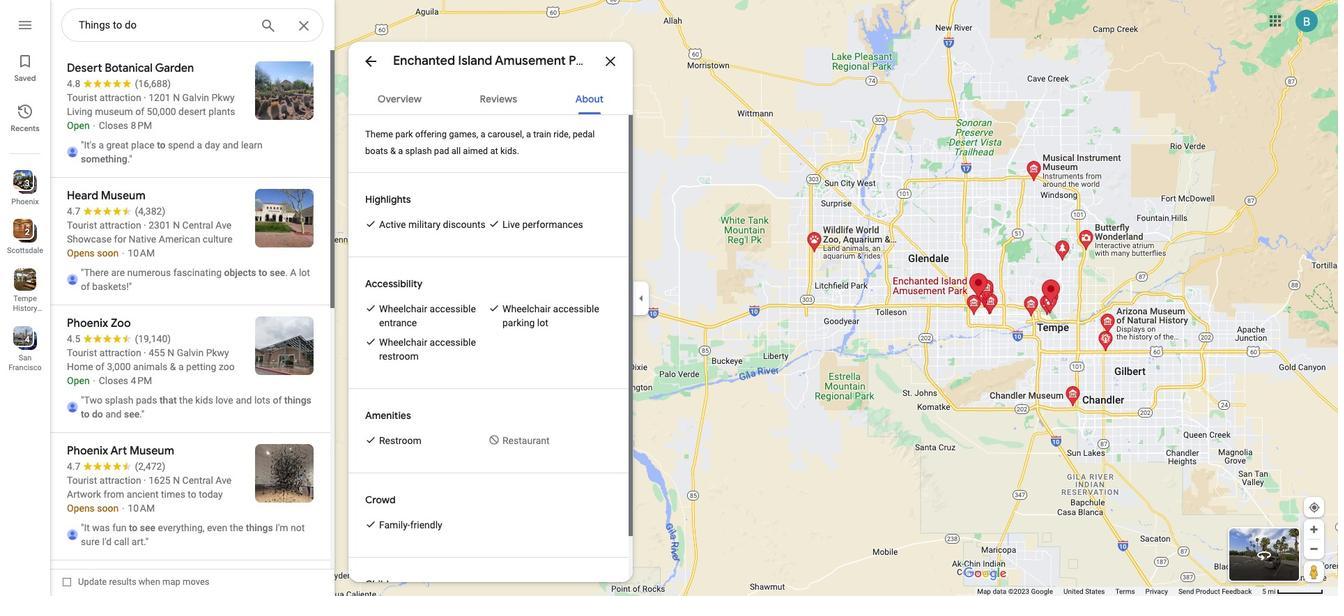 Task type: vqa. For each thing, say whether or not it's contained in the screenshot.
"passenger assistance" button
no



Task type: locate. For each thing, give the bounding box(es) containing it.
2 places element
[[15, 226, 30, 238]]

4
[[25, 335, 30, 344]]

0 horizontal spatial a
[[398, 146, 403, 156]]

product
[[1196, 588, 1221, 596]]

5
[[1263, 588, 1267, 596]]

a
[[481, 129, 486, 139], [526, 129, 531, 139], [398, 146, 403, 156]]

lot
[[537, 317, 549, 328]]

footer
[[978, 587, 1263, 596]]

feedback
[[1223, 588, 1253, 596]]

map
[[978, 588, 992, 596]]

splash
[[406, 146, 432, 156]]

a right &
[[398, 146, 403, 156]]

has live performances element
[[503, 218, 584, 232]]

pedal
[[573, 129, 595, 139]]

states
[[1086, 588, 1106, 596]]

zoom in image
[[1310, 524, 1320, 535]]

privacy button
[[1146, 587, 1169, 596]]

crowd
[[365, 494, 396, 506]]

wheelchair inside wheelchair accessible parking lot
[[503, 303, 551, 315]]

mi
[[1269, 588, 1277, 596]]

list
[[0, 0, 50, 596]]

has active military discounts element
[[379, 218, 486, 232]]

show street view coverage image
[[1305, 561, 1325, 582]]

accessible inside the wheelchair accessible entrance
[[430, 303, 476, 315]]

a left train
[[526, 129, 531, 139]]

island
[[458, 53, 493, 69]]

tab list
[[349, 81, 633, 114]]

has wheelchair accessible restroom element
[[379, 335, 489, 363]]

ride,
[[554, 129, 571, 139]]

active
[[379, 219, 406, 230]]

wheelchair up parking
[[503, 303, 551, 315]]

None search field
[[61, 8, 324, 43]]

privacy
[[1146, 588, 1169, 596]]

2
[[25, 227, 30, 237]]

results
[[109, 577, 136, 587]]

moves
[[183, 577, 210, 587]]

wheelchair up the entrance
[[379, 303, 428, 315]]

reviews button
[[469, 81, 529, 114]]

footer inside google maps element
[[978, 587, 1263, 596]]

wheelchair
[[379, 303, 428, 315], [503, 303, 551, 315], [379, 337, 428, 348]]

Things to do field
[[61, 8, 324, 43]]

3
[[25, 179, 30, 188]]

entrance
[[379, 317, 417, 328]]

4 places element
[[15, 333, 30, 346]]

none search field inside google maps element
[[61, 8, 324, 43]]

accessible
[[430, 303, 476, 315], [553, 303, 600, 315], [430, 337, 476, 348]]

enchanted island amusement park
[[393, 53, 595, 69]]

send product feedback button
[[1179, 587, 1253, 596]]

wheelchair up restroom
[[379, 337, 428, 348]]

results for things to do feed
[[50, 50, 335, 596]]

wheelchair inside the wheelchair accessible entrance
[[379, 303, 428, 315]]

accessible for wheelchair accessible parking lot
[[553, 303, 600, 315]]

no restaurant element
[[503, 434, 550, 448]]

family-
[[379, 520, 411, 531]]

wheelchair for entrance
[[379, 303, 428, 315]]

family-friendly
[[379, 520, 443, 531]]

restroom
[[379, 435, 422, 446]]

terms button
[[1116, 587, 1136, 596]]

highlights
[[365, 193, 411, 206]]

a up aimed
[[481, 129, 486, 139]]

live
[[503, 219, 520, 230]]

san francisco
[[8, 354, 42, 372]]

boats
[[365, 146, 388, 156]]

google
[[1032, 588, 1054, 596]]

3 places element
[[15, 177, 30, 190]]

menu image
[[17, 17, 33, 33]]

about enchanted island amusement park region
[[349, 115, 633, 596]]

pad
[[434, 146, 449, 156]]

accessible left collapse side panel icon
[[553, 303, 600, 315]]

collapse side panel image
[[634, 290, 649, 306]]

show your location image
[[1309, 501, 1321, 514]]

accessible down has wheelchair accessible entrance element
[[430, 337, 476, 348]]

accessible inside 'wheelchair accessible restroom'
[[430, 337, 476, 348]]

©2023
[[1009, 588, 1030, 596]]

park
[[396, 129, 413, 139]]

performances
[[523, 219, 584, 230]]

send
[[1179, 588, 1195, 596]]

Update results when map moves checkbox
[[63, 573, 210, 591]]

amenities
[[365, 409, 411, 422]]

none field inside "things to do" field
[[79, 17, 249, 33]]

list containing saved
[[0, 0, 50, 596]]

data
[[993, 588, 1007, 596]]

accessible inside wheelchair accessible parking lot
[[553, 303, 600, 315]]

aimed
[[463, 146, 488, 156]]

overview button
[[367, 81, 433, 114]]

accessible up has wheelchair accessible restroom element
[[430, 303, 476, 315]]

None field
[[79, 17, 249, 33]]

5 mi button
[[1263, 588, 1324, 596]]

wheelchair accessible restroom
[[379, 337, 476, 362]]

wheelchair inside 'wheelchair accessible restroom'
[[379, 337, 428, 348]]

francisco
[[8, 363, 42, 372]]

park
[[569, 53, 595, 69]]

tab list containing overview
[[349, 81, 633, 114]]

footer containing map data ©2023 google
[[978, 587, 1263, 596]]

scottsdale
[[7, 246, 43, 255]]



Task type: describe. For each thing, give the bounding box(es) containing it.
tempe history museum button
[[0, 263, 50, 323]]

map
[[163, 577, 180, 587]]

tab list inside google maps element
[[349, 81, 633, 114]]

google account: brad klo  
(klobrad84@gmail.com) image
[[1296, 10, 1319, 32]]

map data ©2023 google
[[978, 588, 1054, 596]]

&
[[390, 146, 396, 156]]

museum
[[10, 314, 40, 323]]

enchanted island amusement park main content
[[349, 42, 633, 596]]

train
[[534, 129, 552, 139]]

street view image
[[1257, 547, 1273, 563]]

saved button
[[0, 47, 50, 86]]

saved
[[14, 73, 36, 83]]

kids.
[[501, 146, 520, 156]]

discounts
[[443, 219, 486, 230]]

5 mi
[[1263, 588, 1277, 596]]

live performances
[[503, 219, 584, 230]]

has restroom element
[[379, 434, 422, 448]]

theme
[[365, 129, 393, 139]]

wheelchair accessible parking lot
[[503, 303, 600, 328]]

google maps element
[[0, 0, 1339, 596]]

active military discounts
[[379, 219, 486, 230]]

restroom
[[379, 351, 419, 362]]

parking
[[503, 317, 535, 328]]

carousel,
[[488, 129, 524, 139]]

2 horizontal spatial a
[[526, 129, 531, 139]]

zoom out image
[[1310, 544, 1320, 554]]

update results when map moves
[[78, 577, 210, 587]]

united states
[[1064, 588, 1106, 596]]

history
[[13, 304, 37, 313]]

accessible for wheelchair accessible entrance
[[430, 303, 476, 315]]

san
[[19, 354, 32, 363]]

tempe
[[13, 294, 37, 303]]

accessibility
[[365, 278, 423, 290]]

offering
[[416, 129, 447, 139]]

all
[[452, 146, 461, 156]]

restaurant
[[503, 435, 550, 446]]

tempe history museum
[[10, 294, 40, 323]]

military
[[409, 219, 441, 230]]

about button
[[565, 81, 615, 114]]

send product feedback
[[1179, 588, 1253, 596]]

has wheelchair accessible entrance element
[[379, 302, 489, 330]]

amusement
[[495, 53, 566, 69]]

accessible for wheelchair accessible restroom
[[430, 337, 476, 348]]

at
[[491, 146, 498, 156]]

games,
[[449, 129, 479, 139]]

overview
[[378, 93, 422, 105]]

enchanted
[[393, 53, 455, 69]]

update
[[78, 577, 107, 587]]

theme park offering games, a carousel, a train ride, pedal boats & a splash pad all aimed at kids.
[[365, 129, 595, 156]]

when
[[139, 577, 160, 587]]

friendly
[[411, 520, 443, 531]]

children
[[365, 578, 404, 591]]

has wheelchair accessible parking lot element
[[503, 302, 612, 330]]

reviews
[[480, 93, 517, 105]]

phoenix
[[11, 197, 39, 206]]

united states button
[[1064, 587, 1106, 596]]

about
[[576, 93, 604, 105]]

family-friendly element
[[379, 518, 443, 532]]

wheelchair for restroom
[[379, 337, 428, 348]]

wheelchair accessible entrance
[[379, 303, 476, 328]]

wheelchair for parking
[[503, 303, 551, 315]]

terms
[[1116, 588, 1136, 596]]

recents
[[11, 123, 40, 133]]

recents button
[[0, 98, 50, 137]]

united
[[1064, 588, 1084, 596]]

1 horizontal spatial a
[[481, 129, 486, 139]]



